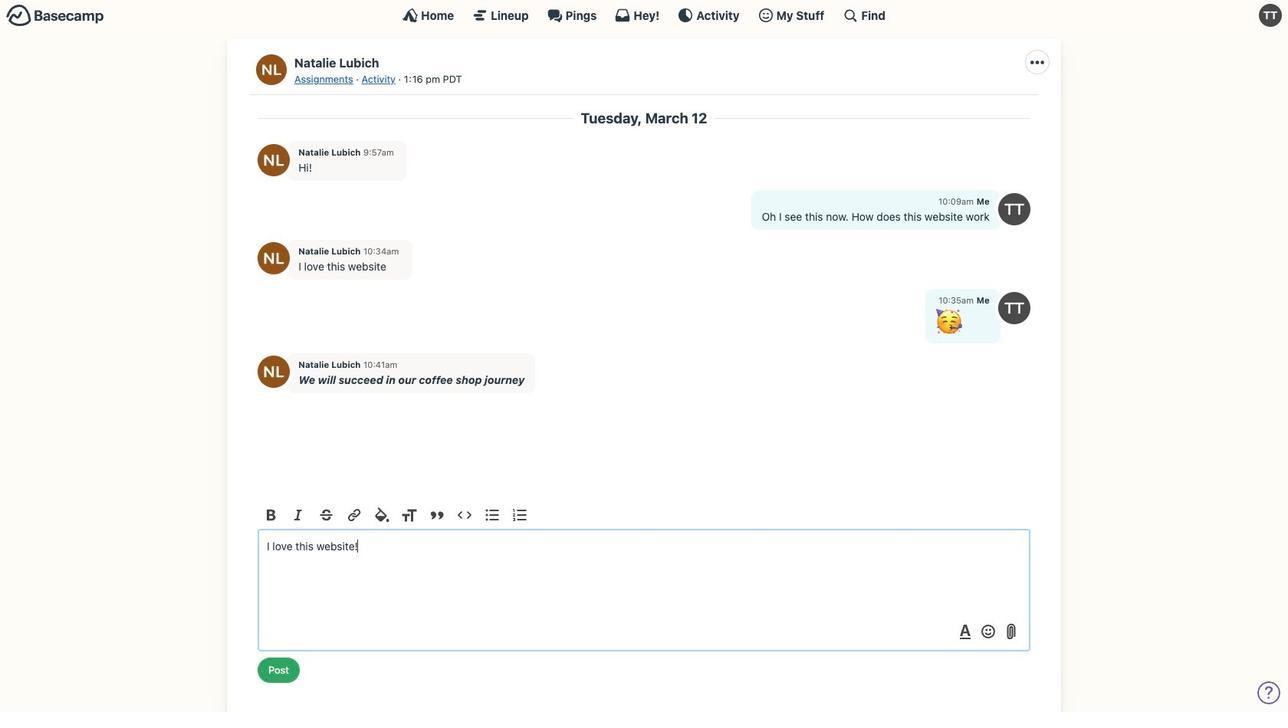 Task type: vqa. For each thing, say whether or not it's contained in the screenshot.
ON to the top
no



Task type: describe. For each thing, give the bounding box(es) containing it.
9:57am element
[[364, 147, 394, 157]]

terry turtle image for 10:35am element
[[999, 292, 1031, 324]]

0 vertical spatial natalie lubich image
[[256, 54, 287, 85]]

natalie lubich image for 10:41am element
[[258, 356, 290, 389]]

main element
[[0, 0, 1289, 30]]

natalie lubich image for 10:34am "element" on the left top of page
[[258, 243, 290, 275]]

terry turtle image
[[1260, 4, 1283, 27]]



Task type: locate. For each thing, give the bounding box(es) containing it.
1 vertical spatial natalie lubich image
[[258, 243, 290, 275]]

terry turtle image right 10:35am element
[[999, 292, 1031, 324]]

natalie lubich image
[[256, 54, 287, 85], [258, 243, 290, 275], [258, 356, 290, 389]]

1 vertical spatial terry turtle image
[[999, 292, 1031, 324]]

2 vertical spatial natalie lubich image
[[258, 356, 290, 389]]

terry turtle image right the 10:09am element
[[999, 193, 1031, 226]]

10:09am element
[[939, 197, 974, 207]]

10:35am element
[[939, 296, 974, 306]]

natalie lubich image
[[258, 144, 290, 176]]

switch accounts image
[[6, 4, 104, 28]]

10:41am element
[[364, 360, 398, 370]]

terry turtle image
[[999, 193, 1031, 226], [999, 292, 1031, 324]]

1 terry turtle image from the top
[[999, 193, 1031, 226]]

terry turtle image for the 10:09am element
[[999, 193, 1031, 226]]

2 terry turtle image from the top
[[999, 292, 1031, 324]]

10:34am element
[[364, 246, 399, 256]]

0 vertical spatial terry turtle image
[[999, 193, 1031, 226]]

None text field
[[258, 530, 1031, 652]]

keyboard shortcut: ⌘ + / image
[[843, 8, 859, 23]]



